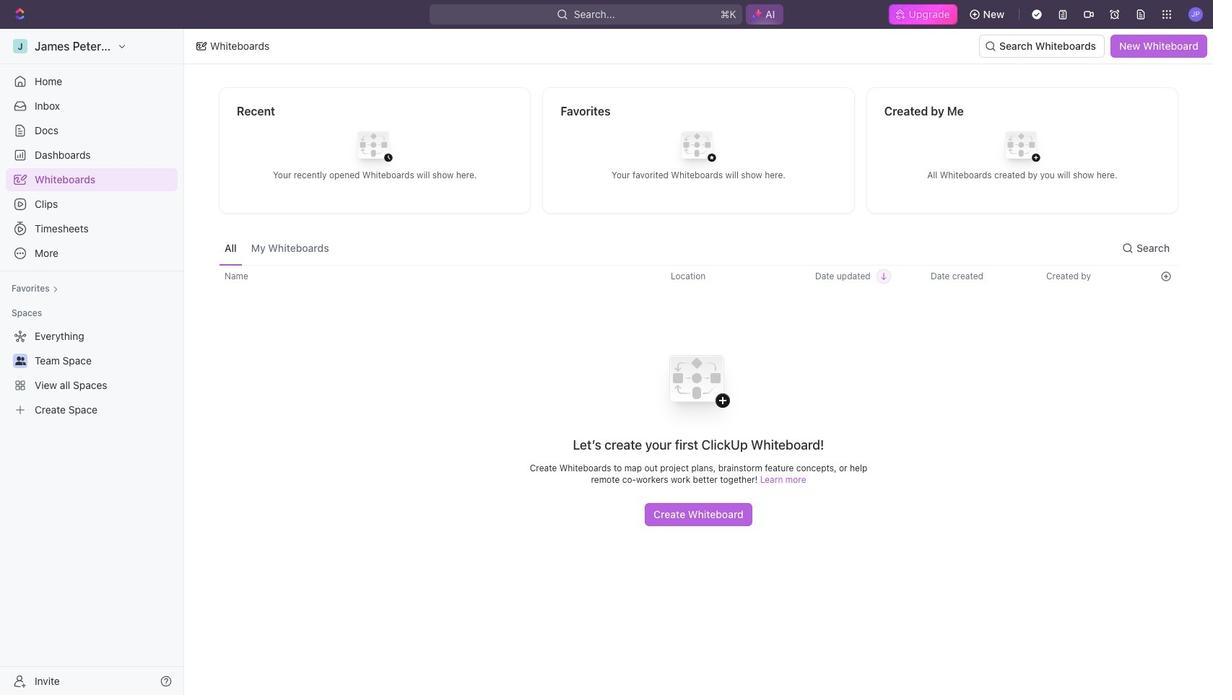 Task type: locate. For each thing, give the bounding box(es) containing it.
row
[[219, 265, 1179, 288], [219, 336, 1179, 527]]

james peterson's workspace, , element
[[13, 39, 27, 53]]

table
[[219, 265, 1179, 527]]

tab list
[[219, 231, 335, 265]]

no data image
[[653, 336, 744, 437]]

tree
[[6, 325, 178, 422]]

1 row from the top
[[219, 265, 1179, 288]]

user group image
[[15, 357, 26, 365]]

tree inside sidebar navigation
[[6, 325, 178, 422]]

1 vertical spatial row
[[219, 336, 1179, 527]]

sidebar navigation
[[0, 29, 187, 695]]

2 row from the top
[[219, 336, 1179, 527]]

0 vertical spatial row
[[219, 265, 1179, 288]]



Task type: vqa. For each thing, say whether or not it's contained in the screenshot.
'No Created By Me Whiteboards' 'IMAGE'
yes



Task type: describe. For each thing, give the bounding box(es) containing it.
no recent whiteboards image
[[346, 120, 404, 178]]

no favorited whiteboards image
[[670, 120, 728, 178]]

no created by me whiteboards image
[[994, 120, 1051, 178]]



